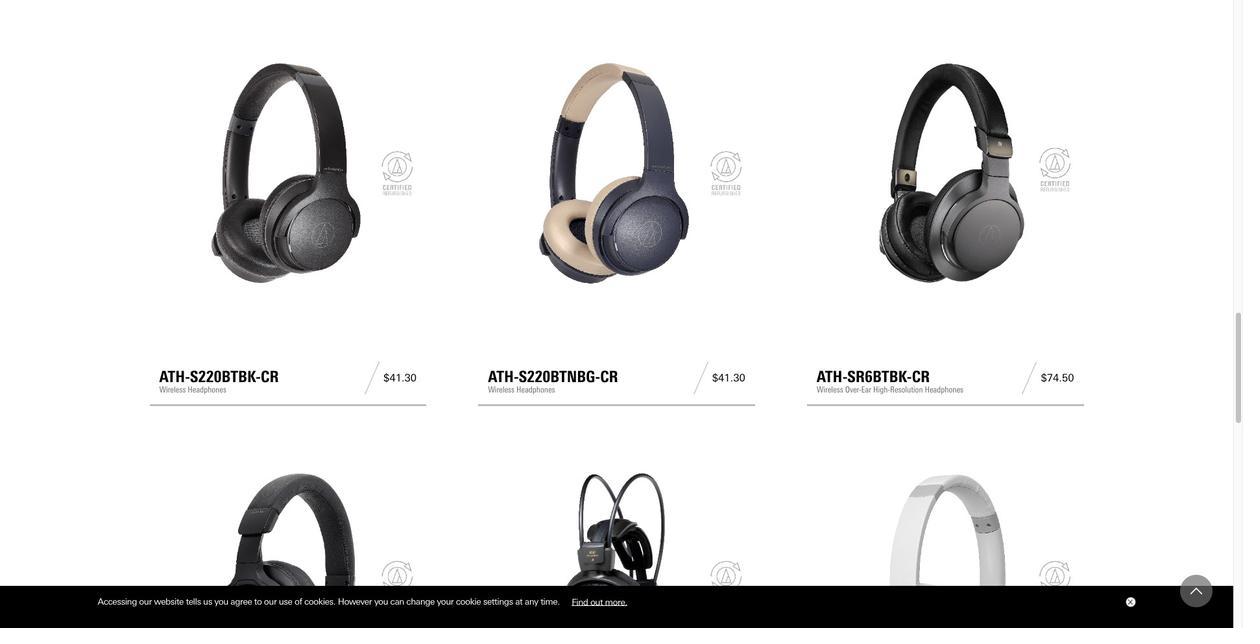 Task type: locate. For each thing, give the bounding box(es) containing it.
2 wireless from the left
[[488, 385, 515, 394]]

2 horizontal spatial wireless
[[817, 385, 844, 394]]

any
[[525, 597, 539, 607]]

1 horizontal spatial divider line image
[[690, 362, 713, 394]]

divider line image for ath-s220btnbg-cr
[[690, 362, 713, 394]]

1 horizontal spatial ath-
[[488, 367, 519, 386]]

ath-
[[159, 367, 190, 386], [488, 367, 519, 386], [817, 367, 848, 386]]

3 wireless from the left
[[817, 385, 844, 394]]

arrow up image
[[1191, 586, 1203, 597]]

2 headphones from the left
[[517, 385, 555, 394]]

ath s200btwh cr image
[[817, 455, 1075, 628]]

2 $41.30 from the left
[[713, 372, 746, 384]]

1 horizontal spatial wireless
[[488, 385, 515, 394]]

0 horizontal spatial $41.30
[[384, 372, 417, 384]]

ath- inside ath-s220btnbg-cr wireless headphones
[[488, 367, 519, 386]]

1 cr from the left
[[261, 367, 279, 386]]

ath ad900x cr image
[[488, 455, 746, 628]]

cr inside ath-s220btbk-cr wireless headphones
[[261, 367, 279, 386]]

1 ath- from the left
[[159, 367, 190, 386]]

3 headphones from the left
[[925, 385, 964, 394]]

to
[[254, 597, 262, 607]]

divider line image for ath-sr6btbk-cr
[[1019, 362, 1042, 394]]

3 divider line image from the left
[[1019, 362, 1042, 394]]

3 cr from the left
[[913, 367, 930, 386]]

can
[[391, 597, 404, 607]]

1 horizontal spatial cr
[[601, 367, 619, 386]]

$41.30
[[384, 372, 417, 384], [713, 372, 746, 384]]

2 cr from the left
[[601, 367, 619, 386]]

sr6btbk-
[[848, 367, 913, 386]]

0 horizontal spatial you
[[214, 597, 228, 607]]

0 horizontal spatial headphones
[[188, 385, 227, 394]]

1 you from the left
[[214, 597, 228, 607]]

our right to
[[264, 597, 277, 607]]

s220btbk-
[[190, 367, 261, 386]]

1 $41.30 from the left
[[384, 372, 417, 384]]

1 horizontal spatial our
[[264, 597, 277, 607]]

2 horizontal spatial headphones
[[925, 385, 964, 394]]

2 horizontal spatial divider line image
[[1019, 362, 1042, 394]]

cr inside ath-sr6btbk-cr wireless over-ear high-resolution headphones
[[913, 367, 930, 386]]

find out more. link
[[562, 592, 637, 612]]

ath s220btnbg cr image
[[488, 45, 746, 303]]

2 ath- from the left
[[488, 367, 519, 386]]

accessing
[[98, 597, 137, 607]]

cr
[[261, 367, 279, 386], [601, 367, 619, 386], [913, 367, 930, 386]]

you right us
[[214, 597, 228, 607]]

wireless left over-
[[817, 385, 844, 394]]

ath- inside ath-sr6btbk-cr wireless over-ear high-resolution headphones
[[817, 367, 848, 386]]

headphones for s220btbk-
[[188, 385, 227, 394]]

$41.30 for ath-s220btnbg-cr
[[713, 372, 746, 384]]

1 wireless from the left
[[159, 385, 186, 394]]

accessing our website tells us you agree to our use of cookies. however you can change your cookie settings at any time.
[[98, 597, 562, 607]]

0 horizontal spatial wireless
[[159, 385, 186, 394]]

tells
[[186, 597, 201, 607]]

1 divider line image from the left
[[361, 362, 384, 394]]

2 our from the left
[[264, 597, 277, 607]]

wireless for ath-s220btbk-cr
[[159, 385, 186, 394]]

cookies.
[[304, 597, 336, 607]]

headphones inside ath-s220btnbg-cr wireless headphones
[[517, 385, 555, 394]]

2 divider line image from the left
[[690, 362, 713, 394]]

wireless left "s220btnbg-" on the bottom left
[[488, 385, 515, 394]]

ath- inside ath-s220btbk-cr wireless headphones
[[159, 367, 190, 386]]

0 horizontal spatial cr
[[261, 367, 279, 386]]

2 horizontal spatial cr
[[913, 367, 930, 386]]

you
[[214, 597, 228, 607], [374, 597, 388, 607]]

however
[[338, 597, 372, 607]]

wireless left s220btbk-
[[159, 385, 186, 394]]

wireless inside ath-s220btbk-cr wireless headphones
[[159, 385, 186, 394]]

headphones inside ath-s220btbk-cr wireless headphones
[[188, 385, 227, 394]]

ath- for sr6btbk-
[[817, 367, 848, 386]]

1 horizontal spatial headphones
[[517, 385, 555, 394]]

1 horizontal spatial $41.30
[[713, 372, 746, 384]]

wireless for ath-s220btnbg-cr
[[488, 385, 515, 394]]

ath- for s220btnbg-
[[488, 367, 519, 386]]

out
[[591, 597, 603, 607]]

wireless
[[159, 385, 186, 394], [488, 385, 515, 394], [817, 385, 844, 394]]

1 headphones from the left
[[188, 385, 227, 394]]

ath s220btbk cr image
[[159, 45, 417, 303]]

1 horizontal spatial you
[[374, 597, 388, 607]]

divider line image
[[361, 362, 384, 394], [690, 362, 713, 394], [1019, 362, 1042, 394]]

0 horizontal spatial ath-
[[159, 367, 190, 386]]

our
[[139, 597, 152, 607], [264, 597, 277, 607]]

headphones for s220btnbg-
[[517, 385, 555, 394]]

headphones
[[188, 385, 227, 394], [517, 385, 555, 394], [925, 385, 964, 394]]

ath ws990btbk cr image
[[159, 455, 417, 628]]

0 horizontal spatial our
[[139, 597, 152, 607]]

2 horizontal spatial ath-
[[817, 367, 848, 386]]

our left 'website'
[[139, 597, 152, 607]]

3 ath- from the left
[[817, 367, 848, 386]]

wireless inside ath-s220btnbg-cr wireless headphones
[[488, 385, 515, 394]]

cr inside ath-s220btnbg-cr wireless headphones
[[601, 367, 619, 386]]

your
[[437, 597, 454, 607]]

0 horizontal spatial divider line image
[[361, 362, 384, 394]]

agree
[[231, 597, 252, 607]]

you left can
[[374, 597, 388, 607]]

wireless inside ath-sr6btbk-cr wireless over-ear high-resolution headphones
[[817, 385, 844, 394]]



Task type: vqa. For each thing, say whether or not it's contained in the screenshot.


Task type: describe. For each thing, give the bounding box(es) containing it.
of
[[295, 597, 302, 607]]

cookie
[[456, 597, 481, 607]]

change
[[407, 597, 435, 607]]

$41.30 for ath-s220btbk-cr
[[384, 372, 417, 384]]

headphones inside ath-sr6btbk-cr wireless over-ear high-resolution headphones
[[925, 385, 964, 394]]

resolution
[[891, 385, 924, 394]]

ear
[[862, 385, 872, 394]]

$74.50
[[1042, 372, 1075, 384]]

ath-sr6btbk-cr wireless over-ear high-resolution headphones
[[817, 367, 964, 394]]

ath- for s220btbk-
[[159, 367, 190, 386]]

us
[[203, 597, 212, 607]]

more.
[[605, 597, 628, 607]]

ath sr6btbk cr image
[[817, 45, 1075, 303]]

website
[[154, 597, 184, 607]]

ath-s220btbk-cr wireless headphones
[[159, 367, 279, 394]]

time.
[[541, 597, 560, 607]]

wireless for ath-sr6btbk-cr
[[817, 385, 844, 394]]

s220btnbg-
[[519, 367, 601, 386]]

cr for s220btbk-
[[261, 367, 279, 386]]

cross image
[[1128, 600, 1133, 605]]

cr for s220btnbg-
[[601, 367, 619, 386]]

1 our from the left
[[139, 597, 152, 607]]

cr for sr6btbk-
[[913, 367, 930, 386]]

settings
[[483, 597, 513, 607]]

ath-s220btnbg-cr wireless headphones
[[488, 367, 619, 394]]

find out more.
[[572, 597, 628, 607]]

divider line image for ath-s220btbk-cr
[[361, 362, 384, 394]]

over-
[[846, 385, 862, 394]]

find
[[572, 597, 588, 607]]

2 you from the left
[[374, 597, 388, 607]]

high-
[[874, 385, 891, 394]]

use
[[279, 597, 292, 607]]

at
[[516, 597, 523, 607]]



